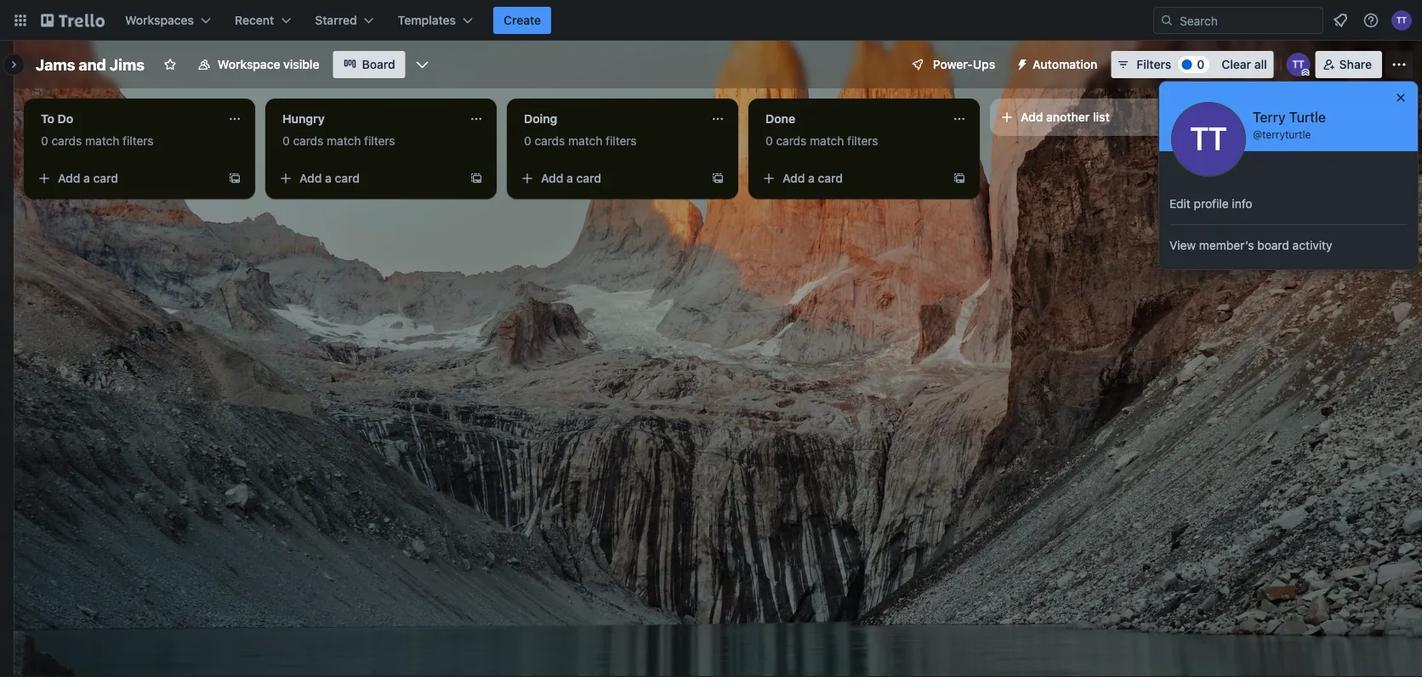 Task type: vqa. For each thing, say whether or not it's contained in the screenshot.
cancel image
no



Task type: describe. For each thing, give the bounding box(es) containing it.
member's
[[1199, 239, 1254, 253]]

visible
[[283, 57, 319, 71]]

0 for done
[[765, 134, 773, 148]]

Done text field
[[755, 105, 942, 133]]

3 a from the left
[[567, 171, 573, 185]]

share
[[1339, 57, 1372, 71]]

show menu image
[[1391, 56, 1408, 73]]

star or unstar board image
[[163, 58, 177, 71]]

filters for to do
[[123, 134, 154, 148]]

workspaces
[[125, 13, 194, 27]]

sm image
[[1009, 51, 1033, 75]]

edit
[[1169, 197, 1191, 211]]

templates button
[[388, 7, 483, 34]]

create from template… image
[[711, 172, 725, 185]]

0 cards match filters for hungry
[[282, 134, 395, 148]]

0 cards match filters for to do
[[41, 134, 154, 148]]

power-ups
[[933, 57, 995, 71]]

Search field
[[1174, 8, 1323, 33]]

jims
[[110, 55, 144, 74]]

add a card button for done
[[755, 165, 946, 192]]

add a card for hungry
[[299, 171, 360, 185]]

view member's board activity
[[1169, 239, 1332, 253]]

ups
[[973, 57, 995, 71]]

a for to do
[[83, 171, 90, 185]]

starred button
[[305, 7, 384, 34]]

add another list
[[1021, 110, 1110, 124]]

info
[[1232, 197, 1252, 211]]

0 cards match filters for doing
[[524, 134, 637, 148]]

add down doing
[[541, 171, 563, 185]]

to
[[41, 112, 54, 126]]

starred
[[315, 13, 357, 27]]

add a card button for hungry
[[272, 165, 463, 192]]

primary element
[[0, 0, 1422, 41]]

cards for doing
[[535, 134, 565, 148]]

match for doing
[[568, 134, 602, 148]]

board
[[362, 57, 395, 71]]

terry turtle (terryturtle) image inside primary element
[[1391, 10, 1412, 31]]

To Do text field
[[31, 105, 218, 133]]

templates
[[398, 13, 456, 27]]

turtle
[[1289, 109, 1326, 125]]

0 for hungry
[[282, 134, 290, 148]]

filters
[[1137, 57, 1171, 71]]

add for hungry
[[299, 171, 322, 185]]

add another list button
[[990, 99, 1221, 136]]

add for to do
[[58, 171, 80, 185]]

create button
[[493, 7, 551, 34]]

workspaces button
[[115, 7, 221, 34]]

terry
[[1253, 109, 1286, 125]]

cards for to do
[[51, 134, 82, 148]]

a for done
[[808, 171, 815, 185]]

a for hungry
[[325, 171, 332, 185]]

switch to… image
[[12, 12, 29, 29]]

1 vertical spatial terry turtle (terryturtle) image
[[1287, 53, 1310, 77]]

add a card button for to do
[[31, 165, 221, 192]]

edit profile info
[[1169, 197, 1252, 211]]

clear all button
[[1215, 51, 1274, 78]]

share button
[[1315, 51, 1382, 78]]

hungry
[[282, 112, 325, 126]]

automation button
[[1009, 51, 1108, 78]]

terryturtle
[[1262, 128, 1311, 140]]

card for done
[[818, 171, 843, 185]]

card for hungry
[[335, 171, 360, 185]]

workspace visible button
[[187, 51, 330, 78]]

create from template… image for done
[[953, 172, 966, 185]]

do
[[57, 112, 73, 126]]

add for done
[[782, 171, 805, 185]]

match for done
[[810, 134, 844, 148]]

add left 'another'
[[1021, 110, 1043, 124]]

filters for doing
[[606, 134, 637, 148]]



Task type: locate. For each thing, give the bounding box(es) containing it.
1 filters from the left
[[123, 134, 154, 148]]

cards down do
[[51, 134, 82, 148]]

a
[[83, 171, 90, 185], [325, 171, 332, 185], [567, 171, 573, 185], [808, 171, 815, 185]]

3 add a card button from the left
[[514, 165, 704, 192]]

2 add a card from the left
[[299, 171, 360, 185]]

0 horizontal spatial create from template… image
[[228, 172, 242, 185]]

3 cards from the left
[[535, 134, 565, 148]]

list
[[1093, 110, 1110, 124]]

match for hungry
[[327, 134, 361, 148]]

2 horizontal spatial create from template… image
[[953, 172, 966, 185]]

0 horizontal spatial terry turtle (terryturtle) image
[[1287, 53, 1310, 77]]

cards for done
[[776, 134, 807, 148]]

a down done text box
[[808, 171, 815, 185]]

terry turtle (terryturtle) image right open information menu icon
[[1391, 10, 1412, 31]]

3 match from the left
[[568, 134, 602, 148]]

clear all
[[1221, 57, 1267, 71]]

Board name text field
[[27, 51, 153, 78]]

add down hungry
[[299, 171, 322, 185]]

1 add a card from the left
[[58, 171, 118, 185]]

0 cards match filters down doing text field
[[524, 134, 637, 148]]

add a card
[[58, 171, 118, 185], [299, 171, 360, 185], [541, 171, 601, 185], [782, 171, 843, 185]]

2 match from the left
[[327, 134, 361, 148]]

terry turtle (terryturtle) image right all
[[1287, 53, 1310, 77]]

2 create from template… image from the left
[[469, 172, 483, 185]]

1 add a card button from the left
[[31, 165, 221, 192]]

filters for hungry
[[364, 134, 395, 148]]

terry turtle (terryturtle) image
[[1391, 10, 1412, 31], [1287, 53, 1310, 77]]

workspace visible
[[218, 57, 319, 71]]

Hungry text field
[[272, 105, 459, 133]]

automation
[[1033, 57, 1097, 71]]

2 filters from the left
[[364, 134, 395, 148]]

4 cards from the left
[[776, 134, 807, 148]]

cards down hungry
[[293, 134, 323, 148]]

card for to do
[[93, 171, 118, 185]]

4 filters from the left
[[847, 134, 878, 148]]

another
[[1046, 110, 1090, 124]]

card down to do text field
[[93, 171, 118, 185]]

0
[[1197, 57, 1204, 71], [41, 134, 48, 148], [282, 134, 290, 148], [524, 134, 531, 148], [765, 134, 773, 148]]

jams and jims
[[36, 55, 144, 74]]

1 cards from the left
[[51, 134, 82, 148]]

2 0 cards match filters from the left
[[282, 134, 395, 148]]

and
[[79, 55, 106, 74]]

Doing text field
[[514, 105, 701, 133]]

cards down done on the right of the page
[[776, 134, 807, 148]]

add a card down doing
[[541, 171, 601, 185]]

@
[[1253, 128, 1262, 140]]

all
[[1254, 57, 1267, 71]]

recent
[[235, 13, 274, 27]]

4 match from the left
[[810, 134, 844, 148]]

match down to do text field
[[85, 134, 119, 148]]

cards down doing
[[535, 134, 565, 148]]

3 0 cards match filters from the left
[[524, 134, 637, 148]]

4 card from the left
[[818, 171, 843, 185]]

recent button
[[225, 7, 301, 34]]

3 filters from the left
[[606, 134, 637, 148]]

a down doing text field
[[567, 171, 573, 185]]

open information menu image
[[1363, 12, 1380, 29]]

2 cards from the left
[[293, 134, 323, 148]]

terry turtle (terryturtle) image
[[1171, 102, 1246, 177]]

0 down done on the right of the page
[[765, 134, 773, 148]]

match down the hungry text field
[[327, 134, 361, 148]]

0 down hungry
[[282, 134, 290, 148]]

create from template… image for to do
[[228, 172, 242, 185]]

0 notifications image
[[1330, 10, 1351, 31]]

card down the hungry text field
[[335, 171, 360, 185]]

filters down done text box
[[847, 134, 878, 148]]

1 horizontal spatial terry turtle (terryturtle) image
[[1391, 10, 1412, 31]]

activity
[[1292, 239, 1332, 253]]

0 for to do
[[41, 134, 48, 148]]

this member is an admin of this board. image
[[1302, 69, 1310, 77]]

jams
[[36, 55, 75, 74]]

add a card button down the hungry text field
[[272, 165, 463, 192]]

add a card button
[[31, 165, 221, 192], [272, 165, 463, 192], [514, 165, 704, 192], [755, 165, 946, 192]]

create from template… image
[[228, 172, 242, 185], [469, 172, 483, 185], [953, 172, 966, 185]]

match down done text box
[[810, 134, 844, 148]]

add a card down done on the right of the page
[[782, 171, 843, 185]]

1 create from template… image from the left
[[228, 172, 242, 185]]

add a card button down doing text field
[[514, 165, 704, 192]]

board
[[1257, 239, 1289, 253]]

1 card from the left
[[93, 171, 118, 185]]

1 horizontal spatial create from template… image
[[469, 172, 483, 185]]

3 create from template… image from the left
[[953, 172, 966, 185]]

profile
[[1194, 197, 1229, 211]]

filters for done
[[847, 134, 878, 148]]

add down done on the right of the page
[[782, 171, 805, 185]]

card
[[93, 171, 118, 185], [335, 171, 360, 185], [576, 171, 601, 185], [818, 171, 843, 185]]

cards
[[51, 134, 82, 148], [293, 134, 323, 148], [535, 134, 565, 148], [776, 134, 807, 148]]

doing
[[524, 112, 557, 126]]

0 cards match filters down done text box
[[765, 134, 878, 148]]

0 cards match filters down to do text field
[[41, 134, 154, 148]]

add a card down hungry
[[299, 171, 360, 185]]

board link
[[333, 51, 405, 78]]

filters down doing text field
[[606, 134, 637, 148]]

done
[[765, 112, 795, 126]]

create
[[504, 13, 541, 27]]

4 add a card button from the left
[[755, 165, 946, 192]]

filters
[[123, 134, 154, 148], [364, 134, 395, 148], [606, 134, 637, 148], [847, 134, 878, 148]]

match
[[85, 134, 119, 148], [327, 134, 361, 148], [568, 134, 602, 148], [810, 134, 844, 148]]

0 cards match filters
[[41, 134, 154, 148], [282, 134, 395, 148], [524, 134, 637, 148], [765, 134, 878, 148]]

customize views image
[[414, 56, 431, 73]]

power-ups button
[[899, 51, 1005, 78]]

0 for doing
[[524, 134, 531, 148]]

2 add a card button from the left
[[272, 165, 463, 192]]

terry turtle @ terryturtle
[[1253, 109, 1326, 140]]

add
[[1021, 110, 1043, 124], [58, 171, 80, 185], [299, 171, 322, 185], [541, 171, 563, 185], [782, 171, 805, 185]]

add a card button down to do text field
[[31, 165, 221, 192]]

4 add a card from the left
[[782, 171, 843, 185]]

back to home image
[[41, 7, 105, 34]]

search image
[[1160, 14, 1174, 27]]

0 down to
[[41, 134, 48, 148]]

add down do
[[58, 171, 80, 185]]

1 match from the left
[[85, 134, 119, 148]]

2 card from the left
[[335, 171, 360, 185]]

2 a from the left
[[325, 171, 332, 185]]

add a card for done
[[782, 171, 843, 185]]

a down to do text field
[[83, 171, 90, 185]]

create from template… image for hungry
[[469, 172, 483, 185]]

workspace
[[218, 57, 280, 71]]

clear
[[1221, 57, 1251, 71]]

4 0 cards match filters from the left
[[765, 134, 878, 148]]

0 down doing
[[524, 134, 531, 148]]

add a card button down done text box
[[755, 165, 946, 192]]

add a card for to do
[[58, 171, 118, 185]]

filters down to do text field
[[123, 134, 154, 148]]

0 left clear
[[1197, 57, 1204, 71]]

1 a from the left
[[83, 171, 90, 185]]

0 cards match filters for done
[[765, 134, 878, 148]]

view
[[1169, 239, 1196, 253]]

match for to do
[[85, 134, 119, 148]]

to do
[[41, 112, 73, 126]]

card down done text box
[[818, 171, 843, 185]]

cards for hungry
[[293, 134, 323, 148]]

0 vertical spatial terry turtle (terryturtle) image
[[1391, 10, 1412, 31]]

a down the hungry text field
[[325, 171, 332, 185]]

close image
[[1394, 91, 1408, 105]]

match down doing text field
[[568, 134, 602, 148]]

1 0 cards match filters from the left
[[41, 134, 154, 148]]

power-
[[933, 57, 973, 71]]

filters down the hungry text field
[[364, 134, 395, 148]]

3 add a card from the left
[[541, 171, 601, 185]]

4 a from the left
[[808, 171, 815, 185]]

3 card from the left
[[576, 171, 601, 185]]

add a card down do
[[58, 171, 118, 185]]

0 cards match filters down the hungry text field
[[282, 134, 395, 148]]

card down doing text field
[[576, 171, 601, 185]]



